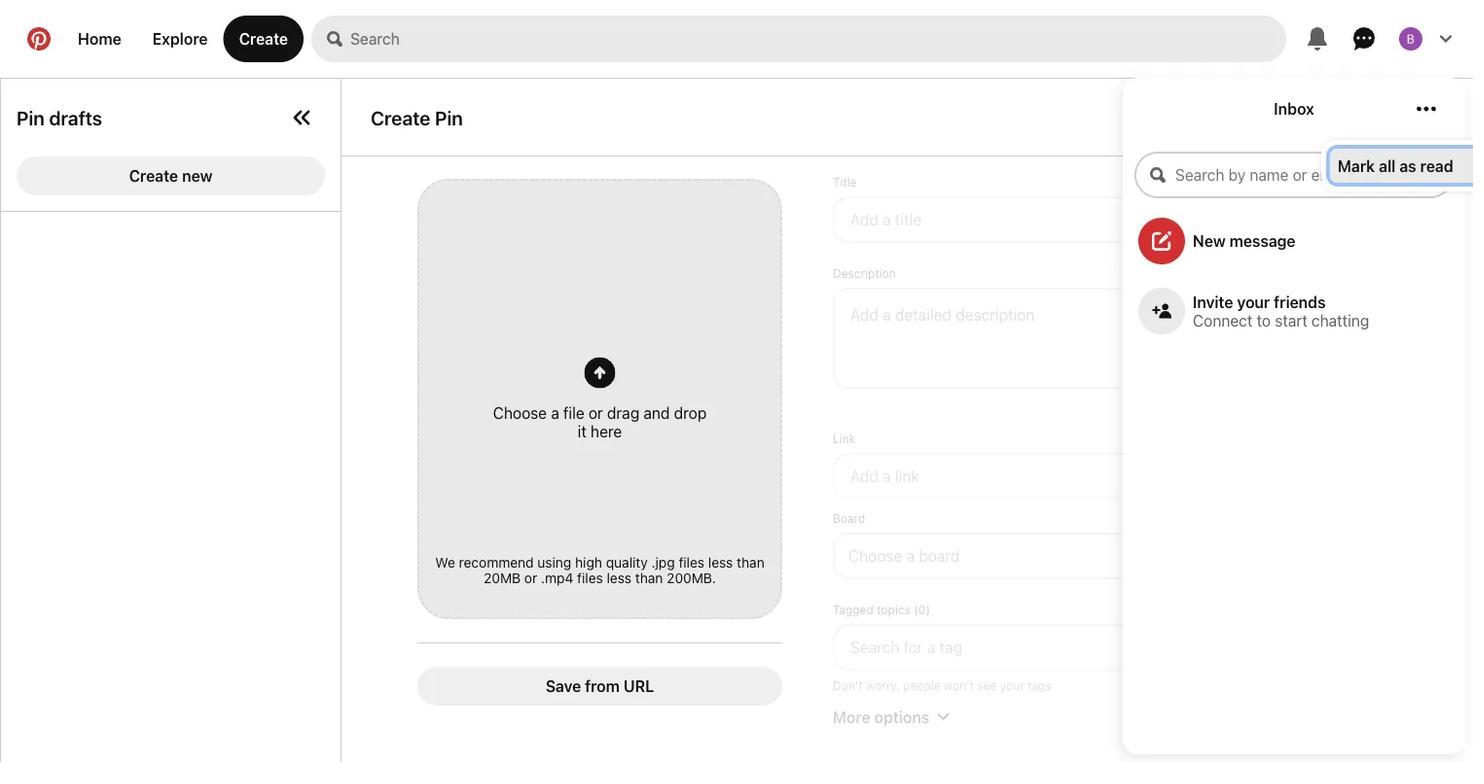 Task type: locate. For each thing, give the bounding box(es) containing it.
more options arrow icon image
[[937, 712, 949, 723]]

0 horizontal spatial pin
[[17, 106, 45, 129]]

mark
[[1338, 157, 1375, 175]]

Link url field
[[833, 453, 1394, 500]]

1 horizontal spatial create
[[239, 30, 288, 48]]

create inside button
[[129, 167, 178, 185]]

create
[[239, 30, 288, 48], [371, 106, 431, 129], [129, 167, 178, 185]]

1 horizontal spatial your
[[1237, 293, 1270, 311]]

2 horizontal spatial create
[[371, 106, 431, 129]]

message
[[1230, 232, 1296, 251]]

your right invite
[[1237, 293, 1270, 311]]

main content containing create pin
[[0, 0, 1473, 763]]

url
[[624, 678, 654, 696]]

Tagged topics (0) text field
[[833, 625, 1394, 671]]

more options button
[[829, 708, 1397, 727]]

inbox
[[1274, 100, 1314, 118]]

new message
[[1193, 232, 1296, 251]]

more options
[[833, 708, 930, 727]]

from
[[585, 678, 620, 696]]

mark all as read menu item
[[1330, 149, 1473, 183]]

save from url
[[546, 678, 654, 696]]

0 horizontal spatial create
[[129, 167, 178, 185]]

0 horizontal spatial your
[[1000, 679, 1025, 693]]

Search text field
[[350, 16, 1287, 62]]

main content
[[0, 0, 1473, 763]]

pin drafts
[[17, 106, 102, 129]]

home link
[[62, 16, 137, 62]]

don't
[[833, 679, 863, 693]]

your inside invite your friends connect to start chatting
[[1237, 293, 1270, 311]]

1 vertical spatial your
[[1000, 679, 1025, 693]]

mark all as read
[[1338, 157, 1454, 175]]

don't worry, people won't see your tags
[[833, 679, 1052, 693]]

home
[[78, 30, 121, 48]]

all
[[1379, 157, 1396, 175]]

invite your friends connect to start chatting
[[1193, 293, 1370, 330]]

link
[[833, 432, 856, 446]]

a
[[907, 547, 915, 566]]

bob builder image
[[1399, 27, 1423, 51]]

new
[[182, 167, 213, 185]]

choose a board button
[[833, 533, 1394, 580]]

create new button
[[17, 157, 325, 196]]

0 vertical spatial create
[[239, 30, 288, 48]]

your right "see"
[[1000, 679, 1025, 693]]

tagged topics (0)
[[833, 603, 930, 617]]

1 vertical spatial create
[[371, 106, 431, 129]]

Contacts Search Field search field
[[1135, 152, 1454, 199]]

pin
[[435, 106, 463, 129], [17, 106, 45, 129]]

as
[[1400, 157, 1417, 175]]

board
[[833, 512, 866, 525]]

create new
[[129, 167, 213, 185]]

your
[[1237, 293, 1270, 311], [1000, 679, 1025, 693]]

tags
[[1028, 679, 1052, 693]]

2 vertical spatial create
[[129, 167, 178, 185]]

see
[[977, 679, 997, 693]]

0 vertical spatial your
[[1237, 293, 1270, 311]]

options
[[875, 708, 930, 727]]

create for create pin
[[371, 106, 431, 129]]



Task type: vqa. For each thing, say whether or not it's contained in the screenshot.
More options arrow icon
yes



Task type: describe. For each thing, give the bounding box(es) containing it.
worry,
[[866, 679, 900, 693]]

Title text field
[[833, 196, 1394, 243]]

read
[[1420, 157, 1454, 175]]

explore link
[[137, 16, 223, 62]]

drafts
[[49, 106, 102, 129]]

explore
[[153, 30, 208, 48]]

save
[[546, 678, 581, 696]]

chatting
[[1312, 311, 1370, 330]]

invite your friends image
[[1152, 302, 1172, 321]]

new message button
[[1123, 210, 1466, 272]]

invite
[[1193, 293, 1234, 311]]

create link
[[223, 16, 304, 62]]

won't
[[944, 679, 974, 693]]

(0)
[[914, 603, 930, 617]]

connect
[[1193, 311, 1253, 330]]

board
[[919, 547, 960, 566]]

to
[[1257, 311, 1271, 330]]

choose a board
[[849, 547, 960, 566]]

tagged
[[833, 603, 874, 617]]

search icon image
[[327, 31, 343, 47]]

create for create new
[[129, 167, 178, 185]]

choose
[[849, 547, 903, 566]]

start
[[1275, 311, 1308, 330]]

create pin
[[371, 106, 463, 129]]

compose new message image
[[1152, 232, 1172, 251]]

create for create
[[239, 30, 288, 48]]

save from url button
[[417, 667, 782, 706]]

1 horizontal spatial pin
[[435, 106, 463, 129]]

people
[[903, 679, 941, 693]]

topics
[[877, 603, 911, 617]]

description
[[833, 266, 896, 280]]

title
[[833, 175, 857, 189]]

new
[[1193, 232, 1226, 251]]

friends
[[1274, 293, 1326, 311]]

more
[[833, 708, 871, 727]]



